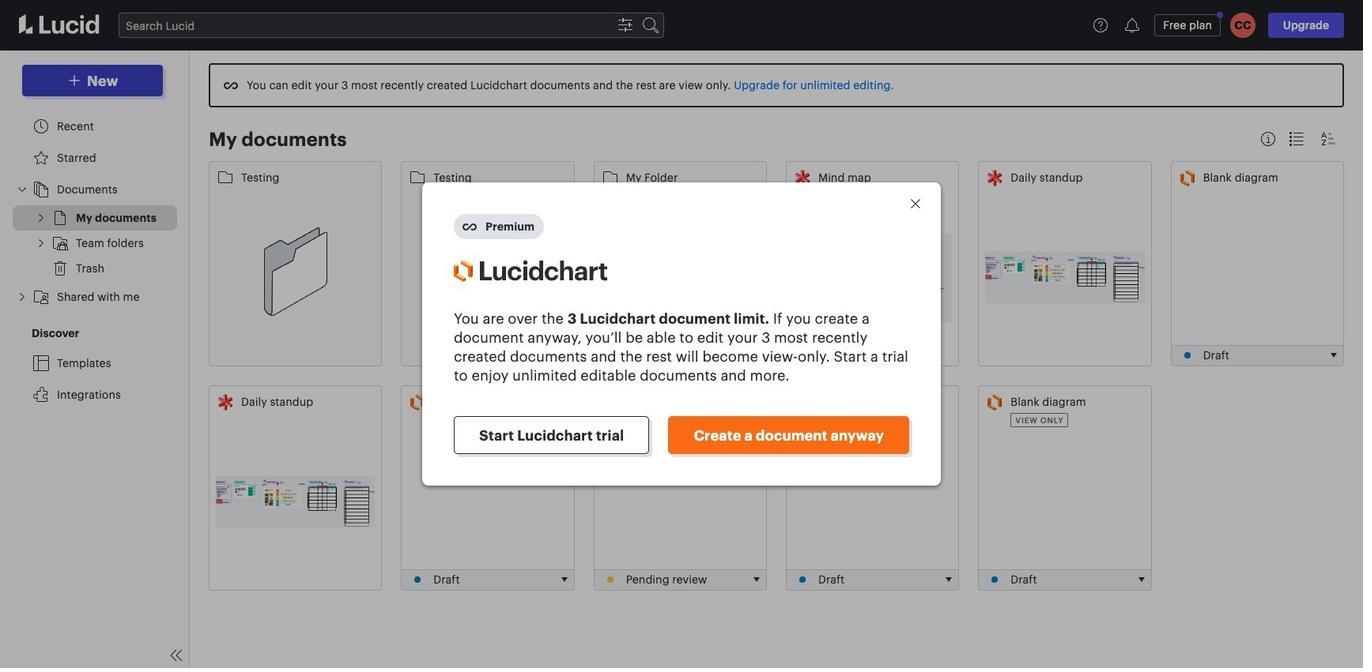 Task type: locate. For each thing, give the bounding box(es) containing it.
0 horizontal spatial row
[[209, 161, 382, 367]]

3 row from the left
[[594, 161, 767, 367]]

2 horizontal spatial row
[[594, 161, 767, 367]]

tree
[[13, 111, 177, 411]]

grid
[[209, 161, 1344, 591]]

row
[[209, 161, 382, 367], [401, 161, 575, 367], [594, 161, 767, 367]]

1 horizontal spatial row
[[401, 161, 575, 367]]

1 row from the left
[[209, 161, 382, 367]]

group
[[13, 206, 177, 281]]



Task type: vqa. For each thing, say whether or not it's contained in the screenshot.
'Zoom level' text box
no



Task type: describe. For each thing, give the bounding box(es) containing it.
Search Lucid text field
[[119, 13, 612, 37]]

2 row from the left
[[401, 161, 575, 367]]



